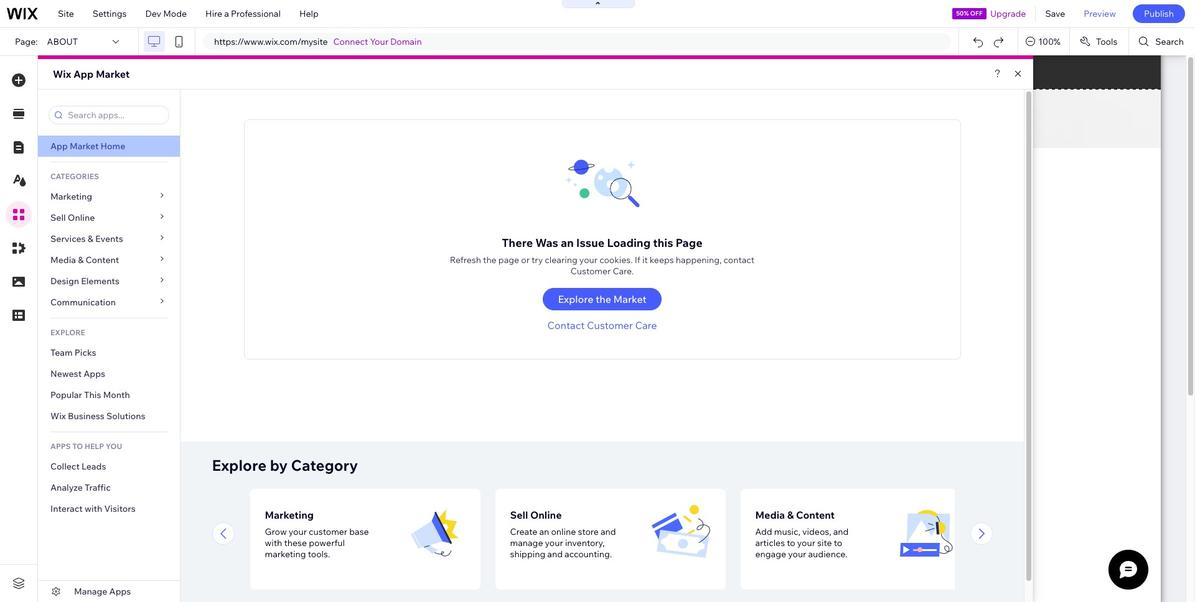 Task type: locate. For each thing, give the bounding box(es) containing it.
wix
[[53, 68, 71, 80], [50, 411, 66, 422]]

events
[[95, 233, 123, 245]]

sidebar element
[[38, 90, 181, 603]]

apps
[[84, 368, 105, 380], [109, 586, 131, 598]]

an inside sell online create an online store and manage your inventory, shipping and accounting.
[[539, 527, 549, 538]]

explore for explore the market
[[558, 293, 593, 306]]

marketing category icon image
[[406, 504, 465, 564]]

to right site
[[834, 538, 842, 549]]

team picks
[[50, 347, 96, 359]]

apps inside "link"
[[84, 368, 105, 380]]

& for media & content add music, videos, and articles to your site to engage your audience.
[[787, 509, 794, 522]]

0 horizontal spatial app
[[50, 141, 68, 152]]

sell inside sell online create an online store and manage your inventory, shipping and accounting.
[[510, 509, 528, 522]]

& left events
[[88, 233, 93, 245]]

online up online
[[530, 509, 562, 522]]

your right grow on the left of page
[[289, 527, 307, 538]]

1 vertical spatial the
[[596, 293, 611, 306]]

content up elements
[[86, 255, 119, 266]]

dev mode
[[145, 8, 187, 19]]

create
[[510, 527, 537, 538]]

1 horizontal spatial explore
[[558, 293, 593, 306]]

explore left by
[[212, 456, 267, 475]]

to
[[787, 538, 795, 549], [834, 538, 842, 549]]

an
[[561, 236, 574, 250], [539, 527, 549, 538]]

app inside sidebar element
[[50, 141, 68, 152]]

category
[[291, 456, 358, 475]]

apps up this
[[84, 368, 105, 380]]

Search apps... field
[[64, 106, 165, 124]]

connect
[[333, 36, 368, 47]]

help
[[299, 8, 319, 19]]

marketing
[[265, 549, 306, 560]]

online inside sell online create an online store and manage your inventory, shipping and accounting.
[[530, 509, 562, 522]]

100% button
[[1018, 28, 1069, 55]]

explore the market
[[558, 293, 646, 306]]

marketing inside sidebar element
[[50, 191, 92, 202]]

marketing down categories
[[50, 191, 92, 202]]

business
[[68, 411, 104, 422]]

1 horizontal spatial &
[[88, 233, 93, 245]]

media up design
[[50, 255, 76, 266]]

interact with visitors link
[[38, 499, 180, 520]]

and inside media & content add music, videos, and articles to your site to engage your audience.
[[833, 527, 849, 538]]

0 horizontal spatial marketing
[[50, 191, 92, 202]]

sell online category icon image
[[651, 504, 711, 564]]

explore for explore by category
[[212, 456, 267, 475]]

0 horizontal spatial explore
[[212, 456, 267, 475]]

1 horizontal spatial with
[[265, 538, 282, 549]]

publish
[[1144, 8, 1174, 19]]

contact customer care
[[547, 319, 657, 332]]

1 horizontal spatial and
[[601, 527, 616, 538]]

online
[[68, 212, 95, 223], [530, 509, 562, 522]]

0 horizontal spatial to
[[787, 538, 795, 549]]

0 vertical spatial &
[[88, 233, 93, 245]]

site
[[817, 538, 832, 549]]

1 vertical spatial content
[[796, 509, 835, 522]]

your left site
[[797, 538, 815, 549]]

0 vertical spatial marketing
[[50, 191, 92, 202]]

& up the music,
[[787, 509, 794, 522]]

0 vertical spatial online
[[68, 212, 95, 223]]

2 horizontal spatial and
[[833, 527, 849, 538]]

the left page
[[483, 255, 497, 266]]

marketing link
[[38, 186, 180, 207]]

app up categories
[[50, 141, 68, 152]]

communication
[[50, 297, 118, 308]]

2 vertical spatial &
[[787, 509, 794, 522]]

0 vertical spatial sell
[[50, 212, 66, 223]]

https://www.wix.com/mysite
[[214, 36, 328, 47]]

engage
[[755, 549, 786, 560]]

1 horizontal spatial to
[[834, 538, 842, 549]]

1 vertical spatial app
[[50, 141, 68, 152]]

wix app market
[[53, 68, 130, 80]]

0 vertical spatial customer
[[571, 266, 611, 277]]

happening,
[[676, 255, 722, 266]]

clearing
[[545, 255, 577, 266]]

content up videos,
[[796, 509, 835, 522]]

2 vertical spatial market
[[613, 293, 646, 306]]

save
[[1045, 8, 1065, 19]]

0 vertical spatial the
[[483, 255, 497, 266]]

1 vertical spatial online
[[530, 509, 562, 522]]

an up clearing at the left top of page
[[561, 236, 574, 250]]

0 horizontal spatial media
[[50, 255, 76, 266]]

0 vertical spatial apps
[[84, 368, 105, 380]]

online inside sidebar element
[[68, 212, 95, 223]]

1 horizontal spatial an
[[561, 236, 574, 250]]

explore by category
[[212, 456, 358, 475]]

0 vertical spatial with
[[85, 504, 102, 515]]

1 vertical spatial &
[[78, 255, 84, 266]]

1 horizontal spatial media
[[755, 509, 785, 522]]

wix for wix business solutions
[[50, 411, 66, 422]]

0 vertical spatial app
[[73, 68, 94, 80]]

1 vertical spatial apps
[[109, 586, 131, 598]]

site
[[58, 8, 74, 19]]

and right site
[[833, 527, 849, 538]]

0 horizontal spatial &
[[78, 255, 84, 266]]

and right store
[[601, 527, 616, 538]]

1 horizontal spatial app
[[73, 68, 94, 80]]

sell inside sidebar element
[[50, 212, 66, 223]]

media for media & content
[[50, 255, 76, 266]]

content inside sidebar element
[[86, 255, 119, 266]]

2 horizontal spatial &
[[787, 509, 794, 522]]

wix down "about"
[[53, 68, 71, 80]]

0 horizontal spatial apps
[[84, 368, 105, 380]]

try
[[532, 255, 543, 266]]

online for sell online create an online store and manage your inventory, shipping and accounting.
[[530, 509, 562, 522]]

explore the market link
[[543, 288, 661, 311]]

newest apps
[[50, 368, 105, 380]]

shipping
[[510, 549, 545, 560]]

inventory,
[[565, 538, 605, 549]]

elements
[[81, 276, 119, 287]]

customer
[[571, 266, 611, 277], [587, 319, 633, 332]]

media inside media & content add music, videos, and articles to your site to engage your audience.
[[755, 509, 785, 522]]

videos,
[[802, 527, 831, 538]]

1 horizontal spatial apps
[[109, 586, 131, 598]]

explore
[[50, 328, 85, 337]]

content inside media & content add music, videos, and articles to your site to engage your audience.
[[796, 509, 835, 522]]

2 to from the left
[[834, 538, 842, 549]]

design elements
[[50, 276, 119, 287]]

popular this month link
[[38, 385, 180, 406]]

market up the search apps... field
[[96, 68, 130, 80]]

to right articles
[[787, 538, 795, 549]]

marketing for marketing
[[50, 191, 92, 202]]

powerful
[[309, 538, 345, 549]]

collect leads link
[[38, 456, 180, 477]]

0 horizontal spatial an
[[539, 527, 549, 538]]

1 vertical spatial sell
[[510, 509, 528, 522]]

with left these
[[265, 538, 282, 549]]

home
[[101, 141, 125, 152]]

market left home
[[70, 141, 99, 152]]

this
[[653, 236, 673, 250]]

these
[[284, 538, 307, 549]]

the up contact customer care link
[[596, 293, 611, 306]]

your right manage
[[545, 538, 563, 549]]

professional
[[231, 8, 281, 19]]

sell online create an online store and manage your inventory, shipping and accounting.
[[510, 509, 616, 560]]

with down traffic
[[85, 504, 102, 515]]

an left online
[[539, 527, 549, 538]]

cookies.
[[600, 255, 633, 266]]

media & content category icon image
[[896, 504, 956, 564]]

a
[[224, 8, 229, 19]]

media up the add
[[755, 509, 785, 522]]

0 horizontal spatial content
[[86, 255, 119, 266]]

& up design elements
[[78, 255, 84, 266]]

& for media & content
[[78, 255, 84, 266]]

online up services & events at the left top of page
[[68, 212, 95, 223]]

sell up create
[[510, 509, 528, 522]]

your inside sell online create an online store and manage your inventory, shipping and accounting.
[[545, 538, 563, 549]]

apps right manage
[[109, 586, 131, 598]]

your inside the there was an issue loading this page refresh the page or try clearing your cookies. if it keeps happening, contact customer care.
[[579, 255, 598, 266]]

sell for sell online
[[50, 212, 66, 223]]

wix inside 'link'
[[50, 411, 66, 422]]

market for explore the market
[[613, 293, 646, 306]]

0 vertical spatial market
[[96, 68, 130, 80]]

0 vertical spatial media
[[50, 255, 76, 266]]

explore up contact
[[558, 293, 593, 306]]

customer inside the there was an issue loading this page refresh the page or try clearing your cookies. if it keeps happening, contact customer care.
[[571, 266, 611, 277]]

market down care.
[[613, 293, 646, 306]]

0 vertical spatial wix
[[53, 68, 71, 80]]

analyze traffic
[[50, 482, 111, 494]]

upgrade
[[990, 8, 1026, 19]]

sell for sell online create an online store and manage your inventory, shipping and accounting.
[[510, 509, 528, 522]]

1 vertical spatial market
[[70, 141, 99, 152]]

services
[[50, 233, 86, 245]]

and down online
[[547, 549, 563, 560]]

1 vertical spatial media
[[755, 509, 785, 522]]

app down "about"
[[73, 68, 94, 80]]

1 vertical spatial wix
[[50, 411, 66, 422]]

your
[[579, 255, 598, 266], [289, 527, 307, 538], [545, 538, 563, 549], [797, 538, 815, 549], [788, 549, 806, 560]]

1 horizontal spatial online
[[530, 509, 562, 522]]

1 vertical spatial with
[[265, 538, 282, 549]]

1 vertical spatial marketing
[[265, 509, 314, 522]]

your down issue
[[579, 255, 598, 266]]

marketing up grow on the left of page
[[265, 509, 314, 522]]

0 vertical spatial an
[[561, 236, 574, 250]]

customer down issue
[[571, 266, 611, 277]]

add
[[755, 527, 772, 538]]

0 horizontal spatial sell
[[50, 212, 66, 223]]

marketing inside marketing grow your customer base with these powerful marketing tools.
[[265, 509, 314, 522]]

media inside sidebar element
[[50, 255, 76, 266]]

1 vertical spatial explore
[[212, 456, 267, 475]]

1 horizontal spatial marketing
[[265, 509, 314, 522]]

audience.
[[808, 549, 847, 560]]

there
[[502, 236, 533, 250]]

off
[[970, 9, 983, 17]]

0 horizontal spatial with
[[85, 504, 102, 515]]

customer down explore the market link
[[587, 319, 633, 332]]

interact
[[50, 504, 83, 515]]

categories
[[50, 172, 99, 181]]

contact customer care link
[[547, 311, 657, 333]]

tools button
[[1070, 28, 1129, 55]]

solutions
[[106, 411, 145, 422]]

team
[[50, 347, 73, 359]]

sell up services
[[50, 212, 66, 223]]

hire a professional
[[205, 8, 281, 19]]

1 vertical spatial an
[[539, 527, 549, 538]]

0 horizontal spatial the
[[483, 255, 497, 266]]

wix down popular
[[50, 411, 66, 422]]

& inside media & content add music, videos, and articles to your site to engage your audience.
[[787, 509, 794, 522]]

& for services & events
[[88, 233, 93, 245]]

the
[[483, 255, 497, 266], [596, 293, 611, 306]]

100%
[[1038, 36, 1061, 47]]

1 horizontal spatial content
[[796, 509, 835, 522]]

1 horizontal spatial sell
[[510, 509, 528, 522]]

publish button
[[1133, 4, 1185, 23]]

market
[[96, 68, 130, 80], [70, 141, 99, 152], [613, 293, 646, 306]]

0 vertical spatial content
[[86, 255, 119, 266]]

0 horizontal spatial and
[[547, 549, 563, 560]]

0 horizontal spatial online
[[68, 212, 95, 223]]

0 vertical spatial explore
[[558, 293, 593, 306]]

&
[[88, 233, 93, 245], [78, 255, 84, 266], [787, 509, 794, 522]]

market inside explore the market link
[[613, 293, 646, 306]]



Task type: vqa. For each thing, say whether or not it's contained in the screenshot.
Business
yes



Task type: describe. For each thing, give the bounding box(es) containing it.
hire
[[205, 8, 222, 19]]

save button
[[1036, 0, 1075, 27]]

was
[[535, 236, 558, 250]]

communication link
[[38, 292, 180, 313]]

care.
[[613, 266, 634, 277]]

contact
[[724, 255, 755, 266]]

online for sell online
[[68, 212, 95, 223]]

your down the music,
[[788, 549, 806, 560]]

content for media & content
[[86, 255, 119, 266]]

collect leads
[[50, 461, 106, 472]]

store
[[578, 527, 599, 538]]

issue
[[576, 236, 605, 250]]

media & content add music, videos, and articles to your site to engage your audience.
[[755, 509, 849, 560]]

manage apps link
[[38, 581, 180, 603]]

keeps
[[650, 255, 674, 266]]

manage
[[74, 586, 107, 598]]

marketing grow your customer base with these powerful marketing tools.
[[265, 509, 369, 560]]

https://www.wix.com/mysite connect your domain
[[214, 36, 422, 47]]

leads
[[82, 461, 106, 472]]

your
[[370, 36, 388, 47]]

visitors
[[104, 504, 136, 515]]

month
[[103, 390, 130, 401]]

analyze traffic link
[[38, 477, 180, 499]]

wix business solutions link
[[38, 406, 180, 427]]

an inside the there was an issue loading this page refresh the page or try clearing your cookies. if it keeps happening, contact customer care.
[[561, 236, 574, 250]]

or
[[521, 255, 530, 266]]

apps for manage apps
[[109, 586, 131, 598]]

media for media & content add music, videos, and articles to your site to engage your audience.
[[755, 509, 785, 522]]

popular
[[50, 390, 82, 401]]

care
[[635, 319, 657, 332]]

contact
[[547, 319, 585, 332]]

collect
[[50, 461, 80, 472]]

50%
[[956, 9, 969, 17]]

search button
[[1129, 28, 1195, 55]]

customer
[[309, 527, 347, 538]]

there was an issue loading this page refresh the page or try clearing your cookies. if it keeps happening, contact customer care.
[[450, 236, 755, 277]]

marketing for marketing grow your customer base with these powerful marketing tools.
[[265, 509, 314, 522]]

page
[[676, 236, 703, 250]]

your inside marketing grow your customer base with these powerful marketing tools.
[[289, 527, 307, 538]]

services & events link
[[38, 228, 180, 250]]

loading
[[607, 236, 651, 250]]

it
[[642, 255, 648, 266]]

settings
[[93, 8, 127, 19]]

tools
[[1096, 36, 1118, 47]]

articles
[[755, 538, 785, 549]]

preview
[[1084, 8, 1116, 19]]

with inside marketing grow your customer base with these powerful marketing tools.
[[265, 538, 282, 549]]

app market home link
[[38, 136, 180, 157]]

online
[[551, 527, 576, 538]]

page
[[498, 255, 519, 266]]

analyze
[[50, 482, 83, 494]]

50% off
[[956, 9, 983, 17]]

market inside app market home link
[[70, 141, 99, 152]]

dev
[[145, 8, 161, 19]]

1 vertical spatial customer
[[587, 319, 633, 332]]

and for sell online
[[601, 527, 616, 538]]

wix for wix app market
[[53, 68, 71, 80]]

and for media & content
[[833, 527, 849, 538]]

sell online link
[[38, 207, 180, 228]]

the inside the there was an issue loading this page refresh the page or try clearing your cookies. if it keeps happening, contact customer care.
[[483, 255, 497, 266]]

design
[[50, 276, 79, 287]]

design elements link
[[38, 271, 180, 292]]

by
[[270, 456, 288, 475]]

media & content link
[[38, 250, 180, 271]]

content for media & content add music, videos, and articles to your site to engage your audience.
[[796, 509, 835, 522]]

manage apps
[[74, 586, 131, 598]]

music,
[[774, 527, 800, 538]]

1 to from the left
[[787, 538, 795, 549]]

interact with visitors
[[50, 504, 136, 515]]

sell online
[[50, 212, 95, 223]]

with inside sidebar element
[[85, 504, 102, 515]]

popular this month
[[50, 390, 130, 401]]

base
[[349, 527, 369, 538]]

tools.
[[308, 549, 330, 560]]

manage
[[510, 538, 543, 549]]

1 horizontal spatial the
[[596, 293, 611, 306]]

services & events
[[50, 233, 123, 245]]

to
[[72, 442, 83, 451]]

media & content
[[50, 255, 119, 266]]

domain
[[390, 36, 422, 47]]

apps for newest apps
[[84, 368, 105, 380]]

this
[[84, 390, 101, 401]]

newest apps link
[[38, 364, 180, 385]]

mode
[[163, 8, 187, 19]]

team picks link
[[38, 342, 180, 364]]

newest
[[50, 368, 82, 380]]

about
[[47, 36, 78, 47]]

market for wix app market
[[96, 68, 130, 80]]

you
[[106, 442, 122, 451]]

help
[[85, 442, 104, 451]]



